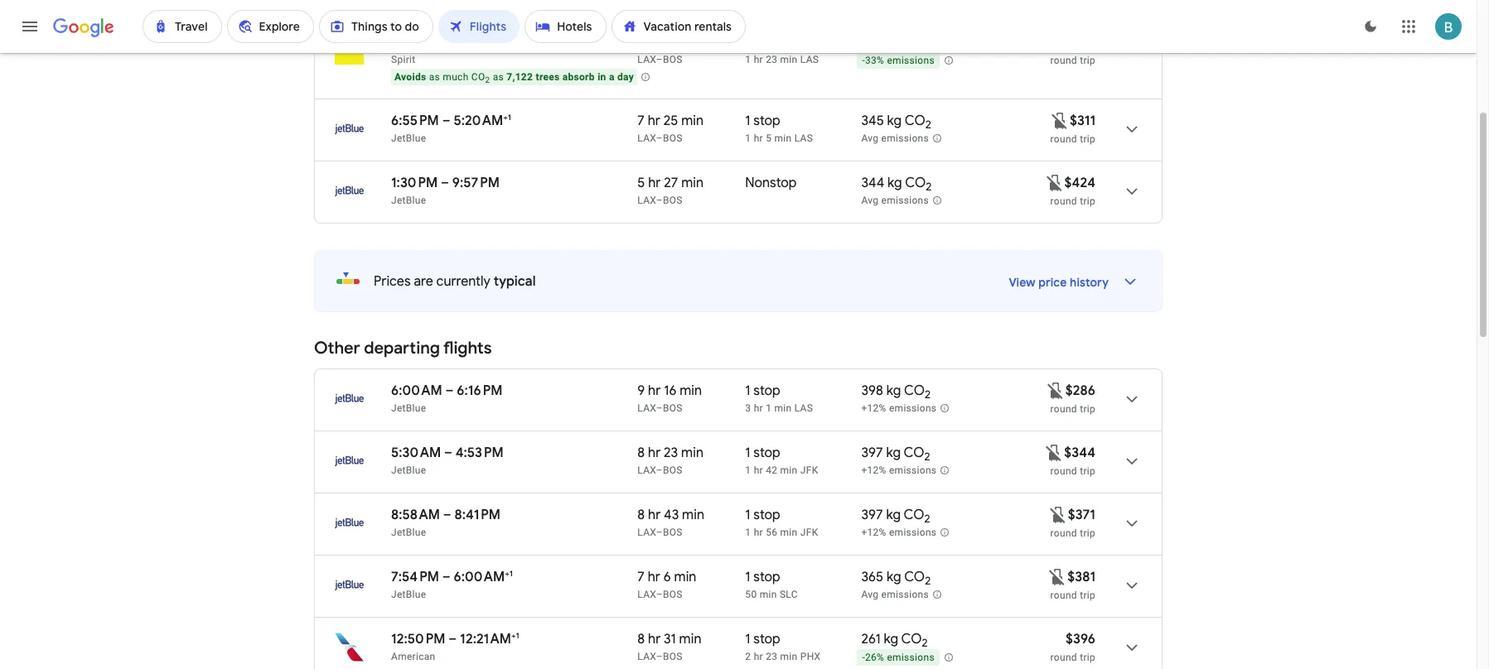 Task type: describe. For each thing, give the bounding box(es) containing it.
2 for 7 hr 25 min
[[926, 118, 932, 132]]

424 US dollars text field
[[1065, 175, 1096, 192]]

hr inside 9 hr 16 min lax – bos
[[648, 383, 661, 400]]

kg inside 237 kg co 2
[[886, 34, 901, 51]]

round for $381
[[1051, 590, 1078, 602]]

8:58 am
[[391, 507, 440, 524]]

Arrival time: 6:00 AM on  Tuesday, November 21. text field
[[454, 569, 513, 586]]

bos for 25
[[663, 133, 683, 144]]

trip for $311
[[1080, 133, 1096, 145]]

jfk for 8 hr 43 min
[[801, 527, 819, 539]]

las for 345
[[795, 133, 813, 144]]

history
[[1070, 275, 1109, 290]]

9 hr 16 min lax – bos
[[638, 383, 702, 415]]

1 stop 1 hr 23 min las
[[746, 34, 819, 65]]

trip for $381
[[1080, 590, 1096, 602]]

emissions for $344
[[890, 465, 937, 477]]

view price history image
[[1111, 262, 1151, 302]]

layover (1 of 1) is a 3 hr 1 min layover at harry reid international airport in las vegas. element
[[746, 402, 853, 415]]

2 for 8 hr 43 min
[[925, 513, 931, 527]]

-33% emissions
[[863, 55, 935, 66]]

344
[[862, 175, 885, 192]]

round for $371
[[1051, 528, 1078, 540]]

lax for 7 hr 25 min
[[638, 133, 657, 144]]

avoids
[[395, 71, 427, 83]]

31
[[664, 632, 676, 648]]

381 US dollars text field
[[1068, 570, 1096, 586]]

12:21 am
[[460, 632, 512, 648]]

stop for 7 hr 6 min
[[754, 570, 781, 586]]

stop for 8 hr 31 min
[[754, 632, 781, 648]]

absorb
[[563, 71, 595, 83]]

are
[[414, 274, 433, 290]]

$344
[[1065, 445, 1096, 462]]

day
[[618, 71, 634, 83]]

lax for 7 hr 47 min
[[638, 54, 657, 65]]

avg emissions for 344
[[862, 195, 929, 207]]

365 kg co 2
[[862, 570, 931, 589]]

7 hr 6 min lax – bos
[[638, 570, 697, 601]]

kg for $371
[[887, 507, 901, 524]]

23 for 8 hr 31 min
[[766, 652, 778, 663]]

Departure time: 6:00 AM. text field
[[391, 383, 443, 400]]

trees
[[536, 71, 560, 83]]

hr inside 1 stop 1 hr 23 min las
[[754, 54, 764, 65]]

co for 8 hr 23 min
[[904, 445, 925, 462]]

7:02 am
[[452, 34, 501, 51]]

emissions for $371
[[890, 527, 937, 539]]

hr inside 1 stop 1 hr 56 min jfk
[[754, 527, 764, 539]]

hr inside 8 hr 23 min lax – bos
[[648, 445, 661, 462]]

min inside '5 hr 27 min lax – bos'
[[682, 175, 704, 192]]

Arrival time: 4:53 PM. text field
[[456, 445, 504, 462]]

1 inside the 12:50 pm – 12:21 am + 1
[[516, 631, 520, 642]]

this price for this flight doesn't include overhead bin access. if you need a carry-on bag, use the bags filter to update prices. image for $286
[[1046, 381, 1066, 401]]

total duration 8 hr 23 min. element
[[638, 445, 746, 464]]

min inside the 1 stop 2 hr 23 min phx
[[781, 652, 798, 663]]

flight details. leaves los angeles international airport at 8:58 am on monday, november 20 and arrives at boston logan international airport at 8:41 pm on monday, november 20. image
[[1113, 504, 1152, 544]]

5:30 am
[[391, 445, 441, 462]]

stop for 7 hr 25 min
[[754, 113, 781, 129]]

- for 237
[[863, 55, 866, 66]]

slc
[[780, 589, 798, 601]]

round trip for $424
[[1051, 196, 1096, 207]]

hr inside 7 hr 47 min lax – bos
[[648, 34, 661, 51]]

12:50 pm
[[391, 632, 446, 648]]

round for $286
[[1051, 404, 1078, 415]]

+ for 12:21 am
[[512, 631, 516, 642]]

avg for 345
[[862, 133, 879, 144]]

– inside 8:15 pm – 7:02 am + 1
[[440, 34, 449, 51]]

+ for 6:00 am
[[505, 569, 510, 580]]

– inside '1:30 pm – 9:57 pm jetblue'
[[441, 175, 449, 192]]

main menu image
[[20, 17, 40, 36]]

– inside 8 hr 43 min lax – bos
[[657, 527, 663, 539]]

7 hr 47 min lax – bos
[[638, 34, 704, 65]]

flight details. leaves los angeles international airport at 1:30 pm on monday, november 20 and arrives at boston logan international airport at 9:57 pm on monday, november 20. image
[[1113, 172, 1152, 211]]

Arrival time: 12:21 AM on  Tuesday, November 21. text field
[[460, 631, 520, 648]]

leaves los angeles international airport at 8:58 am on monday, november 20 and arrives at boston logan international airport at 8:41 pm on monday, november 20. element
[[391, 507, 501, 524]]

8:15 pm – 7:02 am + 1
[[391, 33, 509, 51]]

2 for 9 hr 16 min
[[925, 388, 931, 402]]

398
[[862, 383, 884, 400]]

Departure time: 6:55 PM. text field
[[391, 113, 439, 129]]

prices are currently typical
[[374, 274, 536, 290]]

hr inside the 7 hr 25 min lax – bos
[[648, 113, 661, 129]]

round for $311
[[1051, 133, 1078, 145]]

leaves los angeles international airport at 1:30 pm on monday, november 20 and arrives at boston logan international airport at 9:57 pm on monday, november 20. element
[[391, 175, 500, 192]]

min inside the 7 hr 25 min lax – bos
[[682, 113, 704, 129]]

min inside 1 stop 3 hr 1 min las
[[775, 403, 792, 415]]

– inside '5 hr 27 min lax – bos'
[[657, 195, 663, 206]]

365
[[862, 570, 884, 586]]

6:16 pm
[[457, 383, 503, 400]]

1 inside "1 stop 50 min slc"
[[746, 570, 751, 586]]

-26% emissions
[[863, 653, 935, 664]]

8 for 8 hr 31 min
[[638, 632, 645, 648]]

min inside 7 hr 47 min lax – bos
[[682, 34, 704, 51]]

$381
[[1068, 570, 1096, 586]]

trip for $344
[[1080, 466, 1096, 478]]

bos for 43
[[663, 527, 683, 539]]

2 as from the left
[[493, 71, 504, 83]]

6:00 am inside '6:00 am – 6:16 pm jetblue'
[[391, 383, 443, 400]]

co for 5 hr 27 min
[[906, 175, 926, 192]]

spirit
[[391, 54, 416, 65]]

9
[[638, 383, 645, 400]]

trip inside $396 round trip
[[1080, 652, 1096, 664]]

layover (1 of 1) is a 1 hr 5 min layover at harry reid international airport in las vegas. element
[[746, 132, 853, 145]]

5:30 am – 4:53 pm jetblue
[[391, 445, 504, 477]]

kg for $286
[[887, 383, 902, 400]]

total duration 7 hr 47 min. element
[[638, 34, 746, 53]]

avoids as much co2 as 7122 trees absorb in a day. learn more about this calculation. image
[[641, 72, 651, 82]]

1 inside 8:15 pm – 7:02 am + 1
[[505, 33, 509, 44]]

layover (1 of 1) is a 1 hr 42 min layover at john f. kennedy international airport in new york. element
[[746, 464, 853, 478]]

stop for 7 hr 47 min
[[754, 34, 781, 51]]

bos for 27
[[663, 195, 683, 206]]

7,122
[[507, 71, 533, 83]]

2 inside the 1 stop 2 hr 23 min phx
[[746, 652, 751, 663]]

much
[[443, 71, 469, 83]]

total duration 8 hr 43 min. element
[[638, 507, 746, 526]]

flight details. leaves los angeles international airport at 8:15 pm on monday, november 20 and arrives at boston logan international airport at 7:02 am on tuesday, november 21. image
[[1113, 31, 1152, 70]]

4:53 pm
[[456, 445, 504, 462]]

344 kg co 2
[[862, 175, 932, 194]]

9:57 pm
[[453, 175, 500, 192]]

lax for 7 hr 6 min
[[638, 589, 657, 601]]

– inside 5:30 am – 4:53 pm jetblue
[[444, 445, 453, 462]]

$396 round trip
[[1051, 632, 1096, 664]]

co inside the avoids as much co 2 as 7,122 trees absorb in a day
[[472, 71, 485, 83]]

Arrival time: 7:02 AM on  Tuesday, November 21. text field
[[452, 33, 509, 51]]

this price for this flight doesn't include overhead bin access. if you need a carry-on bag, use the bags filter to update prices. image for $371
[[1048, 505, 1068, 525]]

345 kg co 2
[[862, 113, 932, 132]]

261 kg co 2
[[862, 632, 928, 651]]

– inside the 7 hr 25 min lax – bos
[[657, 133, 663, 144]]

kg for $381
[[887, 570, 902, 586]]

kg for $344
[[887, 445, 901, 462]]

min inside 1 stop 1 hr 5 min las
[[775, 133, 792, 144]]

co for 7 hr 25 min
[[905, 113, 926, 129]]

+ for 7:02 am
[[501, 33, 505, 44]]

lax for 9 hr 16 min
[[638, 403, 657, 415]]

price
[[1039, 275, 1067, 290]]

396 US dollars text field
[[1066, 632, 1096, 648]]

hr inside 1 stop 3 hr 1 min las
[[754, 403, 764, 415]]

learn more about ranking image
[[504, 0, 519, 5]]

1 stop 1 hr 56 min jfk
[[746, 507, 819, 539]]

+12% for 8 hr 43 min
[[862, 527, 887, 539]]

8 hr 31 min lax – bos
[[638, 632, 702, 663]]

typical
[[494, 274, 536, 290]]

bos for 23
[[663, 465, 683, 477]]

33%
[[866, 55, 885, 66]]

7:54 pm
[[391, 570, 439, 586]]

other
[[314, 338, 360, 359]]

6:55 pm – 5:20 am + 1
[[391, 112, 512, 129]]

bos for 31
[[663, 652, 683, 663]]

flight details. leaves los angeles international airport at 12:50 pm on monday, november 20 and arrives at boston logan international airport at 12:21 am on tuesday, november 21. image
[[1113, 628, 1152, 668]]

1 stop 1 hr 42 min jfk
[[746, 445, 819, 477]]

hr inside the 8 hr 31 min lax – bos
[[648, 632, 661, 648]]

1 stop 50 min slc
[[746, 570, 798, 601]]

12:50 pm – 12:21 am + 1
[[391, 631, 520, 648]]

other departing flights
[[314, 338, 492, 359]]

round trip for $344
[[1051, 466, 1096, 478]]

las for 398
[[795, 403, 813, 415]]

7 hr 25 min lax – bos
[[638, 113, 704, 144]]

min inside 1 stop 1 hr 23 min las
[[781, 54, 798, 65]]

Arrival time: 5:20 AM on  Tuesday, November 21. text field
[[454, 112, 512, 129]]

leaves los angeles international airport at 12:50 pm on monday, november 20 and arrives at boston logan international airport at 12:21 am on tuesday, november 21. element
[[391, 631, 520, 648]]

currently
[[437, 274, 491, 290]]

261
[[862, 632, 881, 648]]

emissions for $424
[[882, 195, 929, 207]]

8 hr 43 min lax – bos
[[638, 507, 705, 539]]

flight details. leaves los angeles international airport at 5:30 am on monday, november 20 and arrives at boston logan international airport at 4:53 pm on monday, november 20. image
[[1113, 442, 1152, 482]]

– inside the 8 hr 31 min lax – bos
[[657, 652, 663, 663]]

layover (1 of 1) is a 1 hr 56 min layover at john f. kennedy international airport in new york. element
[[746, 526, 853, 540]]

total duration 7 hr 25 min. element
[[638, 113, 746, 132]]

hr inside 7 hr 6 min lax – bos
[[648, 570, 661, 586]]

departing
[[364, 338, 440, 359]]

+12% for 9 hr 16 min
[[862, 403, 887, 415]]

1 stop flight. element for 8 hr 23 min
[[746, 445, 781, 464]]



Task type: vqa. For each thing, say whether or not it's contained in the screenshot.
12 hr 15 min DEN – LGW
no



Task type: locate. For each thing, give the bounding box(es) containing it.
7 for 7 hr 6 min
[[638, 570, 645, 586]]

0 vertical spatial 6:00 am
[[391, 383, 443, 400]]

jetblue inside '1:30 pm – 9:57 pm jetblue'
[[391, 195, 426, 206]]

kg inside 398 kg co 2
[[887, 383, 902, 400]]

2 for 7 hr 47 min
[[924, 39, 930, 53]]

7 for 7 hr 47 min
[[638, 34, 645, 51]]

2
[[924, 39, 930, 53], [485, 76, 490, 85], [926, 118, 932, 132], [926, 180, 932, 194], [925, 388, 931, 402], [925, 450, 931, 464], [925, 513, 931, 527], [925, 575, 931, 589], [922, 637, 928, 651], [746, 652, 751, 663]]

round up the $311
[[1051, 55, 1078, 66]]

hr left phx
[[754, 652, 764, 663]]

8 bos from the top
[[663, 652, 683, 663]]

Arrival time: 8:41 PM. text field
[[455, 507, 501, 524]]

2 for 8 hr 23 min
[[925, 450, 931, 464]]

2 inside "345 kg co 2"
[[926, 118, 932, 132]]

2 right 344
[[926, 180, 932, 194]]

26%
[[866, 653, 885, 664]]

round down $381
[[1051, 590, 1078, 602]]

1 bos from the top
[[663, 54, 683, 65]]

3 +12% emissions from the top
[[862, 527, 937, 539]]

397 for 8 hr 23 min
[[862, 445, 883, 462]]

2 round trip from the top
[[1051, 133, 1096, 145]]

round for $424
[[1051, 196, 1078, 207]]

this price for this flight doesn't include overhead bin access. if you need a carry-on bag, use the bags filter to update prices. image for $311
[[1050, 111, 1070, 131]]

jetblue down 5:30 am
[[391, 465, 426, 477]]

trip
[[1080, 55, 1096, 66], [1080, 133, 1096, 145], [1080, 196, 1096, 207], [1080, 404, 1096, 415], [1080, 466, 1096, 478], [1080, 528, 1096, 540], [1080, 590, 1096, 602], [1080, 652, 1096, 664]]

round down $396 text field
[[1051, 652, 1078, 664]]

7:54 pm – 6:00 am + 1
[[391, 569, 513, 586]]

1 stop flight. element up '3'
[[746, 383, 781, 402]]

3 round from the top
[[1051, 196, 1078, 207]]

lax inside 8 hr 43 min lax – bos
[[638, 527, 657, 539]]

1:30 pm – 9:57 pm jetblue
[[391, 175, 500, 206]]

round trip down $286 text box at right
[[1051, 404, 1096, 415]]

stop inside 1 stop 1 hr 56 min jfk
[[754, 507, 781, 524]]

2 right much
[[485, 76, 490, 85]]

1 horizontal spatial 5
[[766, 133, 772, 144]]

emissions for $311
[[882, 133, 929, 144]]

min inside "1 stop 50 min slc"
[[760, 589, 777, 601]]

3 1 stop flight. element from the top
[[746, 445, 781, 464]]

stop up 56
[[754, 507, 781, 524]]

– inside '6:00 am – 6:16 pm jetblue'
[[446, 383, 454, 400]]

hr right "9"
[[648, 383, 661, 400]]

– inside 8:58 am – 8:41 pm jetblue
[[443, 507, 452, 524]]

397 down 398
[[862, 445, 883, 462]]

43
[[664, 507, 679, 524]]

4 round trip from the top
[[1051, 404, 1096, 415]]

hr left 43
[[648, 507, 661, 524]]

1 round from the top
[[1051, 55, 1078, 66]]

trip for $424
[[1080, 196, 1096, 207]]

bos down 31 in the bottom of the page
[[663, 652, 683, 663]]

round trip for $286
[[1051, 404, 1096, 415]]

bos down 6
[[663, 589, 683, 601]]

3 +12% from the top
[[862, 527, 887, 539]]

0 horizontal spatial 6:00 am
[[391, 383, 443, 400]]

total duration 9 hr 16 min. element
[[638, 383, 746, 402]]

0 vertical spatial las
[[801, 54, 819, 65]]

2 +12% from the top
[[862, 465, 887, 477]]

23 inside 8 hr 23 min lax – bos
[[664, 445, 678, 462]]

+12% emissions for $371
[[862, 527, 937, 539]]

hr left 56
[[754, 527, 764, 539]]

– inside 7 hr 6 min lax – bos
[[657, 589, 663, 601]]

6:00 am down other departing flights
[[391, 383, 443, 400]]

7 round trip from the top
[[1051, 590, 1096, 602]]

2 trip from the top
[[1080, 133, 1096, 145]]

stop inside the 1 stop 2 hr 23 min phx
[[754, 632, 781, 648]]

stop up 50
[[754, 570, 781, 586]]

1 inside 7:54 pm – 6:00 am + 1
[[510, 569, 513, 580]]

-
[[863, 55, 866, 66], [863, 653, 866, 664]]

6 1 stop flight. element from the top
[[746, 632, 781, 651]]

1 stop flight. element for 8 hr 31 min
[[746, 632, 781, 651]]

8 left 31 in the bottom of the page
[[638, 632, 645, 648]]

2 397 from the top
[[862, 507, 883, 524]]

las inside 1 stop 1 hr 5 min las
[[795, 133, 813, 144]]

23 inside the 1 stop 2 hr 23 min phx
[[766, 652, 778, 663]]

bos for 6
[[663, 589, 683, 601]]

layover (1 of 1) is a 50 min layover at salt lake city international airport in salt lake city. element
[[746, 589, 853, 602]]

min inside 8 hr 23 min lax – bos
[[682, 445, 704, 462]]

round trip down the "$424"
[[1051, 196, 1096, 207]]

1 1 stop flight. element from the top
[[746, 113, 781, 132]]

344 US dollars text field
[[1065, 445, 1096, 462]]

stop up layover (1 of 1) is a 1 hr 5 min layover at harry reid international airport in las vegas. element in the right of the page
[[754, 113, 781, 129]]

stop inside "1 stop 50 min slc"
[[754, 570, 781, 586]]

$311
[[1070, 113, 1096, 129]]

hr left 31 in the bottom of the page
[[648, 632, 661, 648]]

3 trip from the top
[[1080, 196, 1096, 207]]

trip for $286
[[1080, 404, 1096, 415]]

16
[[664, 383, 677, 400]]

2 1 stop flight. element from the top
[[746, 383, 781, 402]]

6
[[664, 570, 671, 586]]

+12% emissions for $286
[[862, 403, 937, 415]]

2 round from the top
[[1051, 133, 1078, 145]]

lax up avoids as much co2 as 7122 trees absorb in a day. learn more about this calculation. "image"
[[638, 54, 657, 65]]

co
[[904, 34, 924, 51], [472, 71, 485, 83], [905, 113, 926, 129], [906, 175, 926, 192], [904, 383, 925, 400], [904, 445, 925, 462], [904, 507, 925, 524], [905, 570, 925, 586], [902, 632, 922, 648]]

– left 12:21 am
[[449, 632, 457, 648]]

layover (1 of 1) is a 1 hr 23 min layover at harry reid international airport in las vegas. element
[[746, 53, 853, 66]]

1 vertical spatial 5
[[638, 175, 645, 192]]

3 jetblue from the top
[[391, 403, 426, 415]]

this price for this flight doesn't include overhead bin access. if you need a carry-on bag, use the bags filter to update prices. image for $424
[[1045, 173, 1065, 193]]

jetblue inside 8:58 am – 8:41 pm jetblue
[[391, 527, 426, 539]]

8
[[638, 445, 645, 462], [638, 507, 645, 524], [638, 632, 645, 648]]

min inside 1 stop 1 hr 56 min jfk
[[781, 527, 798, 539]]

1 8 from the top
[[638, 445, 645, 462]]

398 kg co 2
[[862, 383, 931, 402]]

397 kg co 2 for $371
[[862, 507, 931, 527]]

view
[[1009, 275, 1036, 290]]

0 vertical spatial 7
[[638, 34, 645, 51]]

las inside 1 stop 3 hr 1 min las
[[795, 403, 813, 415]]

1 stop 3 hr 1 min las
[[746, 383, 813, 415]]

co right 365
[[905, 570, 925, 586]]

bos down 43
[[663, 527, 683, 539]]

min right 31 in the bottom of the page
[[679, 632, 702, 648]]

hr inside 1 stop 1 hr 42 min jfk
[[754, 465, 764, 477]]

7 inside 7 hr 6 min lax – bos
[[638, 570, 645, 586]]

min inside 9 hr 16 min lax – bos
[[680, 383, 702, 400]]

+ inside 7:54 pm – 6:00 am + 1
[[505, 569, 510, 580]]

– inside the 12:50 pm – 12:21 am + 1
[[449, 632, 457, 648]]

emissions for $381
[[882, 590, 929, 601]]

$371
[[1068, 507, 1096, 524]]

las right '3'
[[795, 403, 813, 415]]

co for 9 hr 16 min
[[904, 383, 925, 400]]

2 bos from the top
[[663, 133, 683, 144]]

2 inside the avoids as much co 2 as 7,122 trees absorb in a day
[[485, 76, 490, 85]]

– inside 7:54 pm – 6:00 am + 1
[[443, 570, 451, 586]]

round trip down the $371
[[1051, 528, 1096, 540]]

kg inside '344 kg co 2'
[[888, 175, 903, 192]]

1 trip from the top
[[1080, 55, 1096, 66]]

round inside $396 round trip
[[1051, 652, 1078, 664]]

avg emissions down 365 kg co 2 in the bottom right of the page
[[862, 590, 929, 601]]

2 +12% emissions from the top
[[862, 465, 937, 477]]

8 hr 23 min lax – bos
[[638, 445, 704, 477]]

bos inside 7 hr 47 min lax – bos
[[663, 54, 683, 65]]

3 8 from the top
[[638, 632, 645, 648]]

8 trip from the top
[[1080, 652, 1096, 664]]

6:55 pm
[[391, 113, 439, 129]]

6:00 am – 6:16 pm jetblue
[[391, 383, 503, 415]]

lax for 5 hr 27 min
[[638, 195, 657, 206]]

2 lax from the top
[[638, 133, 657, 144]]

23 for 7 hr 47 min
[[766, 54, 778, 65]]

total duration 8 hr 31 min. element
[[638, 632, 746, 651]]

this price for this flight doesn't include overhead bin access. if you need a carry-on bag, use the bags filter to update prices. image for $381
[[1048, 567, 1068, 587]]

Departure time: 7:54 PM. text field
[[391, 570, 439, 586]]

+12% right 'layover (1 of 1) is a 1 hr 42 min layover at john f. kennedy international airport in new york.' element
[[862, 465, 887, 477]]

6 trip from the top
[[1080, 528, 1096, 540]]

2 inside 365 kg co 2
[[925, 575, 931, 589]]

0 vertical spatial avg
[[862, 133, 879, 144]]

nonstop
[[746, 175, 797, 192]]

1 stop flight. element up nonstop at right
[[746, 113, 781, 132]]

emissions
[[887, 55, 935, 66], [882, 133, 929, 144], [882, 195, 929, 207], [890, 403, 937, 415], [890, 465, 937, 477], [890, 527, 937, 539], [882, 590, 929, 601], [887, 653, 935, 664]]

a
[[609, 71, 615, 83]]

co inside "345 kg co 2"
[[905, 113, 926, 129]]

– right 8:15 pm text field
[[440, 34, 449, 51]]

lax down total duration 8 hr 43 min. 'element'
[[638, 527, 657, 539]]

co right 345
[[905, 113, 926, 129]]

0 vertical spatial +12%
[[862, 403, 887, 415]]

345
[[862, 113, 884, 129]]

Departure time: 5:30 AM. text field
[[391, 445, 441, 462]]

397 kg co 2 for $344
[[862, 445, 931, 464]]

bos inside the 7 hr 25 min lax – bos
[[663, 133, 683, 144]]

Arrival time: 6:16 PM. text field
[[457, 383, 503, 400]]

1 stop flight. element for 9 hr 16 min
[[746, 383, 781, 402]]

this price for this flight doesn't include overhead bin access. if you need a carry-on bag, use the bags filter to update prices. image
[[1050, 111, 1070, 131], [1045, 173, 1065, 193], [1045, 443, 1065, 463]]

Arrival time: 9:57 PM. text field
[[453, 175, 500, 192]]

6 stop from the top
[[754, 570, 781, 586]]

jetblue inside 5:30 am – 4:53 pm jetblue
[[391, 465, 426, 477]]

2 - from the top
[[863, 653, 866, 664]]

1 397 kg co 2 from the top
[[862, 445, 931, 464]]

trip down the "$424"
[[1080, 196, 1096, 207]]

0 horizontal spatial as
[[429, 71, 440, 83]]

2 vertical spatial las
[[795, 403, 813, 415]]

bos for 47
[[663, 54, 683, 65]]

2 jetblue from the top
[[391, 195, 426, 206]]

4 trip from the top
[[1080, 404, 1096, 415]]

bos inside 8 hr 23 min lax – bos
[[663, 465, 683, 477]]

371 US dollars text field
[[1068, 507, 1096, 524]]

american
[[391, 652, 436, 663]]

– right departure time: 7:54 pm. text field
[[443, 570, 451, 586]]

avg for 344
[[862, 195, 879, 207]]

min inside 7 hr 6 min lax – bos
[[674, 570, 697, 586]]

4 stop from the top
[[754, 445, 781, 462]]

co inside '344 kg co 2'
[[906, 175, 926, 192]]

311 US dollars text field
[[1070, 113, 1096, 129]]

+12% emissions
[[862, 403, 937, 415], [862, 465, 937, 477], [862, 527, 937, 539]]

5
[[766, 133, 772, 144], [638, 175, 645, 192]]

stop inside 1 stop 1 hr 42 min jfk
[[754, 445, 781, 462]]

jfk right 56
[[801, 527, 819, 539]]

0 vertical spatial 23
[[766, 54, 778, 65]]

1 jfk from the top
[[801, 465, 819, 477]]

2 inside 398 kg co 2
[[925, 388, 931, 402]]

0 vertical spatial this price for this flight doesn't include overhead bin access. if you need a carry-on bag, use the bags filter to update prices. image
[[1046, 381, 1066, 401]]

8 inside the 8 hr 31 min lax – bos
[[638, 632, 645, 648]]

397 up 365
[[862, 507, 883, 524]]

2 vertical spatial 7
[[638, 570, 645, 586]]

6:00 am down 8:41 pm text field
[[454, 570, 505, 586]]

jetblue
[[391, 133, 426, 144], [391, 195, 426, 206], [391, 403, 426, 415], [391, 465, 426, 477], [391, 527, 426, 539], [391, 589, 426, 601]]

stop inside 1 stop 3 hr 1 min las
[[754, 383, 781, 400]]

2 jfk from the top
[[801, 527, 819, 539]]

las inside 1 stop 1 hr 23 min las
[[801, 54, 819, 65]]

1 avg emissions from the top
[[862, 133, 929, 144]]

2 vertical spatial this price for this flight doesn't include overhead bin access. if you need a carry-on bag, use the bags filter to update prices. image
[[1045, 443, 1065, 463]]

1 stop flight. element for 7 hr 25 min
[[746, 113, 781, 132]]

3
[[746, 403, 751, 415]]

1 +12% emissions from the top
[[862, 403, 937, 415]]

bos down 27
[[663, 195, 683, 206]]

8:15 pm
[[391, 34, 437, 51]]

7 left '25' in the left of the page
[[638, 113, 645, 129]]

2 vertical spatial this price for this flight doesn't include overhead bin access. if you need a carry-on bag, use the bags filter to update prices. image
[[1048, 567, 1068, 587]]

total duration 7 hr 6 min. element
[[638, 570, 746, 589]]

co inside 365 kg co 2
[[905, 570, 925, 586]]

– inside 9 hr 16 min lax – bos
[[657, 403, 663, 415]]

4 jetblue from the top
[[391, 465, 426, 477]]

1 inside "6:55 pm – 5:20 am + 1"
[[508, 112, 512, 123]]

change appearance image
[[1351, 7, 1391, 46]]

1 vertical spatial jfk
[[801, 527, 819, 539]]

co for 8 hr 43 min
[[904, 507, 925, 524]]

Departure time: 1:30 PM. text field
[[391, 175, 438, 192]]

47
[[664, 34, 679, 51]]

kg inside 365 kg co 2
[[887, 570, 902, 586]]

5 inside 1 stop 1 hr 5 min las
[[766, 133, 772, 144]]

stop up layover (1 of 1) is a 2 hr 23 min layover at phoenix sky harbor international airport in phoenix. element
[[754, 632, 781, 648]]

$424
[[1065, 175, 1096, 192]]

round down the "$424"
[[1051, 196, 1078, 207]]

– left 8:41 pm
[[443, 507, 452, 524]]

3 stop from the top
[[754, 383, 781, 400]]

56
[[766, 527, 778, 539]]

1 vertical spatial avg emissions
[[862, 195, 929, 207]]

1 vertical spatial 7
[[638, 113, 645, 129]]

0 vertical spatial this price for this flight doesn't include overhead bin access. if you need a carry-on bag, use the bags filter to update prices. image
[[1050, 111, 1070, 131]]

50
[[746, 589, 757, 601]]

7 round from the top
[[1051, 590, 1078, 602]]

kg right 398
[[887, 383, 902, 400]]

view price history
[[1009, 275, 1109, 290]]

6 round from the top
[[1051, 528, 1078, 540]]

round trip down 311 us dollars 'text field'
[[1051, 133, 1096, 145]]

2 stop from the top
[[754, 113, 781, 129]]

1 avg from the top
[[862, 133, 879, 144]]

2 vertical spatial +12%
[[862, 527, 887, 539]]

1 vertical spatial this price for this flight doesn't include overhead bin access. if you need a carry-on bag, use the bags filter to update prices. image
[[1045, 173, 1065, 193]]

round trip for $311
[[1051, 133, 1096, 145]]

8 lax from the top
[[638, 652, 657, 663]]

3 bos from the top
[[663, 195, 683, 206]]

1 vertical spatial 23
[[664, 445, 678, 462]]

42
[[766, 465, 778, 477]]

0 vertical spatial -
[[863, 55, 866, 66]]

lax inside the 8 hr 31 min lax – bos
[[638, 652, 657, 663]]

min right 50
[[760, 589, 777, 601]]

– down total duration 8 hr 23 min. element
[[657, 465, 663, 477]]

co for 8 hr 31 min
[[902, 632, 922, 648]]

kg for $311
[[888, 113, 902, 129]]

+12% emissions for $344
[[862, 465, 937, 477]]

1 jetblue from the top
[[391, 133, 426, 144]]

avg emissions for 365
[[862, 590, 929, 601]]

+ for 5:20 am
[[504, 112, 508, 123]]

1 stop flight. element up 42
[[746, 445, 781, 464]]

7 inside the 7 hr 25 min lax – bos
[[638, 113, 645, 129]]

5 stop from the top
[[754, 507, 781, 524]]

7 left 47
[[638, 34, 645, 51]]

jfk inside 1 stop 1 hr 42 min jfk
[[801, 465, 819, 477]]

5 1 stop flight. element from the top
[[746, 570, 781, 589]]

lax inside 7 hr 47 min lax – bos
[[638, 54, 657, 65]]

1 inside the 1 stop 2 hr 23 min phx
[[746, 632, 751, 648]]

1 - from the top
[[863, 55, 866, 66]]

1 lax from the top
[[638, 54, 657, 65]]

+ inside "6:55 pm – 5:20 am + 1"
[[504, 112, 508, 123]]

lax down total duration 8 hr 31 min. element
[[638, 652, 657, 663]]

– down total duration 5 hr 27 min. element
[[657, 195, 663, 206]]

min right 56
[[781, 527, 798, 539]]

2 inside 237 kg co 2
[[924, 39, 930, 53]]

jetblue for 5:30 am
[[391, 465, 426, 477]]

kg
[[886, 34, 901, 51], [888, 113, 902, 129], [888, 175, 903, 192], [887, 383, 902, 400], [887, 445, 901, 462], [887, 507, 901, 524], [887, 570, 902, 586], [884, 632, 899, 648]]

0 vertical spatial 8
[[638, 445, 645, 462]]

round
[[1051, 55, 1078, 66], [1051, 133, 1078, 145], [1051, 196, 1078, 207], [1051, 404, 1078, 415], [1051, 466, 1078, 478], [1051, 528, 1078, 540], [1051, 590, 1078, 602], [1051, 652, 1078, 664]]

hr inside 8 hr 43 min lax – bos
[[648, 507, 661, 524]]

6:00 am inside 7:54 pm – 6:00 am + 1
[[454, 570, 505, 586]]

round trip down $344
[[1051, 466, 1096, 478]]

2 vertical spatial 23
[[766, 652, 778, 663]]

nonstop flight. element
[[746, 175, 797, 194]]

this price for this flight doesn't include overhead bin access. if you need a carry-on bag, use the bags filter to update prices. image for $344
[[1045, 443, 1065, 463]]

stop for 8 hr 43 min
[[754, 507, 781, 524]]

8 inside 8 hr 23 min lax – bos
[[638, 445, 645, 462]]

co inside "261 kg co 2"
[[902, 632, 922, 648]]

8 for 8 hr 43 min
[[638, 507, 645, 524]]

min inside 8 hr 43 min lax – bos
[[682, 507, 705, 524]]

hr inside 1 stop 1 hr 5 min las
[[754, 133, 764, 144]]

jfk right 42
[[801, 465, 819, 477]]

avoids as much co 2 as 7,122 trees absorb in a day
[[395, 71, 634, 85]]

23
[[766, 54, 778, 65], [664, 445, 678, 462], [766, 652, 778, 663]]

5 round from the top
[[1051, 466, 1078, 478]]

min right 6
[[674, 570, 697, 586]]

1 stop flight. element for 7 hr 6 min
[[746, 570, 781, 589]]

1 vertical spatial avg
[[862, 195, 879, 207]]

– inside 7 hr 47 min lax – bos
[[657, 54, 663, 65]]

jfk inside 1 stop 1 hr 56 min jfk
[[801, 527, 819, 539]]

1 round trip from the top
[[1051, 55, 1096, 66]]

flight details. leaves los angeles international airport at 6:00 am on monday, november 20 and arrives at boston logan international airport at 6:16 pm on monday, november 20. image
[[1113, 380, 1152, 420]]

kg for $424
[[888, 175, 903, 192]]

lax down total duration 8 hr 23 min. element
[[638, 465, 657, 477]]

5 trip from the top
[[1080, 466, 1096, 478]]

min right 47
[[682, 34, 704, 51]]

1:30 pm
[[391, 175, 438, 192]]

kg right 344
[[888, 175, 903, 192]]

+12% for 8 hr 23 min
[[862, 465, 887, 477]]

237 kg co 2
[[862, 34, 930, 53]]

hr
[[648, 34, 661, 51], [754, 54, 764, 65], [648, 113, 661, 129], [754, 133, 764, 144], [648, 175, 661, 192], [648, 383, 661, 400], [754, 403, 764, 415], [648, 445, 661, 462], [754, 465, 764, 477], [648, 507, 661, 524], [754, 527, 764, 539], [648, 570, 661, 586], [648, 632, 661, 648], [754, 652, 764, 663]]

min inside the 8 hr 31 min lax – bos
[[679, 632, 702, 648]]

2 397 kg co 2 from the top
[[862, 507, 931, 527]]

stop
[[754, 34, 781, 51], [754, 113, 781, 129], [754, 383, 781, 400], [754, 445, 781, 462], [754, 507, 781, 524], [754, 570, 781, 586], [754, 632, 781, 648]]

this price for this flight doesn't include overhead bin access. if you need a carry-on bag, use the bags filter to update prices. image
[[1046, 381, 1066, 401], [1048, 505, 1068, 525], [1048, 567, 1068, 587]]

6 round trip from the top
[[1051, 528, 1096, 540]]

as left 7,122
[[493, 71, 504, 83]]

lax down total duration 7 hr 25 min. element
[[638, 133, 657, 144]]

in
[[598, 71, 607, 83]]

5 inside '5 hr 27 min lax – bos'
[[638, 175, 645, 192]]

avg down 365
[[862, 590, 879, 601]]

flight details. leaves los angeles international airport at 7:54 pm on monday, november 20 and arrives at boston logan international airport at 6:00 am on tuesday, november 21. image
[[1113, 566, 1152, 606]]

jetblue for 8:58 am
[[391, 527, 426, 539]]

1 stop from the top
[[754, 34, 781, 51]]

as
[[429, 71, 440, 83], [493, 71, 504, 83]]

flight details. leaves los angeles international airport at 6:55 pm on monday, november 20 and arrives at boston logan international airport at 5:20 am on tuesday, november 21. image
[[1113, 109, 1152, 149]]

397 kg co 2 up 365 kg co 2 in the bottom right of the page
[[862, 507, 931, 527]]

1 vertical spatial -
[[863, 653, 866, 664]]

Departure time: 8:58 AM. text field
[[391, 507, 440, 524]]

0 vertical spatial jfk
[[801, 465, 819, 477]]

avg emissions down "345 kg co 2"
[[862, 133, 929, 144]]

0 vertical spatial 397 kg co 2
[[862, 445, 931, 464]]

min
[[682, 34, 704, 51], [781, 54, 798, 65], [682, 113, 704, 129], [775, 133, 792, 144], [682, 175, 704, 192], [680, 383, 702, 400], [775, 403, 792, 415], [682, 445, 704, 462], [781, 465, 798, 477], [682, 507, 705, 524], [781, 527, 798, 539], [674, 570, 697, 586], [760, 589, 777, 601], [679, 632, 702, 648], [781, 652, 798, 663]]

round trip for $381
[[1051, 590, 1096, 602]]

total duration 5 hr 27 min. element
[[638, 175, 746, 194]]

8:58 am – 8:41 pm jetblue
[[391, 507, 501, 539]]

7 lax from the top
[[638, 589, 657, 601]]

3 round trip from the top
[[1051, 196, 1096, 207]]

– down total duration 9 hr 16 min. element
[[657, 403, 663, 415]]

8 round from the top
[[1051, 652, 1078, 664]]

1 397 from the top
[[862, 445, 883, 462]]

trip for $371
[[1080, 528, 1096, 540]]

co inside 237 kg co 2
[[904, 34, 924, 51]]

Departure time: 8:15 PM. text field
[[391, 34, 437, 51]]

2 for 5 hr 27 min
[[926, 180, 932, 194]]

kg up '-33% emissions'
[[886, 34, 901, 51]]

jetblue for 6:00 am
[[391, 403, 426, 415]]

jfk for 8 hr 23 min
[[801, 465, 819, 477]]

trip down $396 text field
[[1080, 652, 1096, 664]]

avg down 345
[[862, 133, 879, 144]]

hr inside the 1 stop 2 hr 23 min phx
[[754, 652, 764, 663]]

hr up nonstop at right
[[754, 133, 764, 144]]

1 horizontal spatial 6:00 am
[[454, 570, 505, 586]]

stop inside 1 stop 1 hr 5 min las
[[754, 113, 781, 129]]

leaves los angeles international airport at 6:00 am on monday, november 20 and arrives at boston logan international airport at 6:16 pm on monday, november 20. element
[[391, 383, 503, 400]]

1 vertical spatial 397
[[862, 507, 883, 524]]

jetblue down departure time: 1:30 pm. text field
[[391, 195, 426, 206]]

0 vertical spatial avg emissions
[[862, 133, 929, 144]]

5 left 27
[[638, 175, 645, 192]]

237
[[862, 34, 883, 51]]

las left 33%
[[801, 54, 819, 65]]

– down total duration 8 hr 43 min. 'element'
[[657, 527, 663, 539]]

phx
[[801, 652, 821, 663]]

bos
[[663, 54, 683, 65], [663, 133, 683, 144], [663, 195, 683, 206], [663, 403, 683, 415], [663, 465, 683, 477], [663, 527, 683, 539], [663, 589, 683, 601], [663, 652, 683, 663]]

2 for 7 hr 6 min
[[925, 575, 931, 589]]

lax down total duration 5 hr 27 min. element
[[638, 195, 657, 206]]

5 jetblue from the top
[[391, 527, 426, 539]]

23 inside 1 stop 1 hr 23 min las
[[766, 54, 778, 65]]

8:41 pm
[[455, 507, 501, 524]]

leaves los angeles international airport at 5:30 am on monday, november 20 and arrives at boston logan international airport at 4:53 pm on monday, november 20. element
[[391, 445, 504, 462]]

1 vertical spatial 6:00 am
[[454, 570, 505, 586]]

5:20 am
[[454, 113, 504, 129]]

prices
[[374, 274, 411, 290]]

2 8 from the top
[[638, 507, 645, 524]]

6 bos from the top
[[663, 527, 683, 539]]

2 inside '344 kg co 2'
[[926, 180, 932, 194]]

2 vertical spatial +12% emissions
[[862, 527, 937, 539]]

5 up nonstop at right
[[766, 133, 772, 144]]

2 for 8 hr 31 min
[[922, 637, 928, 651]]

Departure time: 12:50 PM. text field
[[391, 632, 446, 648]]

1 stop flight. element up 56
[[746, 507, 781, 526]]

lax inside 8 hr 23 min lax – bos
[[638, 465, 657, 477]]

8 down 9 hr 16 min lax – bos
[[638, 445, 645, 462]]

$396
[[1066, 632, 1096, 648]]

6 jetblue from the top
[[391, 589, 426, 601]]

bos inside '5 hr 27 min lax – bos'
[[663, 195, 683, 206]]

stop for 8 hr 23 min
[[754, 445, 781, 462]]

0 horizontal spatial 5
[[638, 175, 645, 192]]

min up nonstop at right
[[775, 133, 792, 144]]

4 round from the top
[[1051, 404, 1078, 415]]

flights
[[444, 338, 492, 359]]

co inside 398 kg co 2
[[904, 383, 925, 400]]

4 lax from the top
[[638, 403, 657, 415]]

6 lax from the top
[[638, 527, 657, 539]]

+12%
[[862, 403, 887, 415], [862, 465, 887, 477], [862, 527, 887, 539]]

8 for 8 hr 23 min
[[638, 445, 645, 462]]

1
[[505, 33, 509, 44], [746, 34, 751, 51], [746, 54, 751, 65], [508, 112, 512, 123], [746, 113, 751, 129], [746, 133, 751, 144], [746, 383, 751, 400], [766, 403, 772, 415], [746, 445, 751, 462], [746, 465, 751, 477], [746, 507, 751, 524], [746, 527, 751, 539], [510, 569, 513, 580], [746, 570, 751, 586], [516, 631, 520, 642], [746, 632, 751, 648]]

5 round trip from the top
[[1051, 466, 1096, 478]]

1 vertical spatial 8
[[638, 507, 645, 524]]

1 +12% from the top
[[862, 403, 887, 415]]

lax inside 7 hr 6 min lax – bos
[[638, 589, 657, 601]]

7 trip from the top
[[1080, 590, 1096, 602]]

bos inside 8 hr 43 min lax – bos
[[663, 527, 683, 539]]

6:00 am
[[391, 383, 443, 400], [454, 570, 505, 586]]

+
[[501, 33, 505, 44], [504, 112, 508, 123], [505, 569, 510, 580], [512, 631, 516, 642]]

lax for 8 hr 31 min
[[638, 652, 657, 663]]

jetblue for 1:30 pm
[[391, 195, 426, 206]]

397 kg co 2 down 398 kg co 2
[[862, 445, 931, 464]]

round trip
[[1051, 55, 1096, 66], [1051, 133, 1096, 145], [1051, 196, 1096, 207], [1051, 404, 1096, 415], [1051, 466, 1096, 478], [1051, 528, 1096, 540], [1051, 590, 1096, 602]]

5 hr 27 min lax – bos
[[638, 175, 704, 206]]

0 vertical spatial +12% emissions
[[862, 403, 937, 415]]

2 vertical spatial avg emissions
[[862, 590, 929, 601]]

+12% down 398
[[862, 403, 887, 415]]

2 avg from the top
[[862, 195, 879, 207]]

1 stop 1 hr 5 min las
[[746, 113, 813, 144]]

1 vertical spatial +12%
[[862, 465, 887, 477]]

0 vertical spatial 397
[[862, 445, 883, 462]]

this price for this flight doesn't include overhead bin access. if you need a carry-on bag, use the bags filter to update prices. image down $344
[[1048, 505, 1068, 525]]

– left 6:16 pm
[[446, 383, 454, 400]]

hr inside '5 hr 27 min lax – bos'
[[648, 175, 661, 192]]

leaves los angeles international airport at 8:15 pm on monday, november 20 and arrives at boston logan international airport at 7:02 am on tuesday, november 21. element
[[391, 33, 509, 51]]

1 stop 2 hr 23 min phx
[[746, 632, 821, 663]]

1 stop flight. element for 8 hr 43 min
[[746, 507, 781, 526]]

co right 398
[[904, 383, 925, 400]]

1 7 from the top
[[638, 34, 645, 51]]

jetblue inside '6:00 am – 6:16 pm jetblue'
[[391, 403, 426, 415]]

round trip for $371
[[1051, 528, 1096, 540]]

27
[[664, 175, 678, 192]]

7 stop from the top
[[754, 632, 781, 648]]

lax inside 9 hr 16 min lax – bos
[[638, 403, 657, 415]]

bos down 16
[[663, 403, 683, 415]]

hr left 6
[[648, 570, 661, 586]]

– right departure time: 1:30 pm. text field
[[441, 175, 449, 192]]

23 down 9 hr 16 min lax – bos
[[664, 445, 678, 462]]

round for $344
[[1051, 466, 1078, 478]]

bos down total duration 8 hr 23 min. element
[[663, 465, 683, 477]]

8 inside 8 hr 43 min lax – bos
[[638, 507, 645, 524]]

– inside "6:55 pm – 5:20 am + 1"
[[442, 113, 451, 129]]

2 vertical spatial avg
[[862, 590, 879, 601]]

1 vertical spatial +12% emissions
[[862, 465, 937, 477]]

1 vertical spatial las
[[795, 133, 813, 144]]

min right 16
[[680, 383, 702, 400]]

– inside 8 hr 23 min lax – bos
[[657, 465, 663, 477]]

2 down total duration 8 hr 31 min. element
[[746, 652, 751, 663]]

1 horizontal spatial as
[[493, 71, 504, 83]]

round trip down $381
[[1051, 590, 1096, 602]]

min inside 1 stop 1 hr 42 min jfk
[[781, 465, 798, 477]]

4 bos from the top
[[663, 403, 683, 415]]

kg inside "261 kg co 2"
[[884, 632, 899, 648]]

layover (1 of 1) is a 2 hr 23 min layover at phoenix sky harbor international airport in phoenix. element
[[746, 651, 853, 664]]

stop for 9 hr 16 min
[[754, 383, 781, 400]]

397 for 8 hr 43 min
[[862, 507, 883, 524]]

3 7 from the top
[[638, 570, 645, 586]]

2 right 398
[[925, 388, 931, 402]]

leaves los angeles international airport at 6:55 pm on monday, november 20 and arrives at boston logan international airport at 5:20 am on tuesday, november 21. element
[[391, 112, 512, 129]]

1 stop flight. element
[[746, 113, 781, 132], [746, 383, 781, 402], [746, 445, 781, 464], [746, 507, 781, 526], [746, 570, 781, 589], [746, 632, 781, 651]]

round down the $371
[[1051, 528, 1078, 540]]

5 bos from the top
[[663, 465, 683, 477]]

7 bos from the top
[[663, 589, 683, 601]]

2 vertical spatial 8
[[638, 632, 645, 648]]

5 lax from the top
[[638, 465, 657, 477]]

3 avg emissions from the top
[[862, 590, 929, 601]]

2 7 from the top
[[638, 113, 645, 129]]

co for 7 hr 6 min
[[905, 570, 925, 586]]

min right 42
[[781, 465, 798, 477]]

1 as from the left
[[429, 71, 440, 83]]

2 avg emissions from the top
[[862, 195, 929, 207]]

7 for 7 hr 25 min
[[638, 113, 645, 129]]

1 vertical spatial 397 kg co 2
[[862, 507, 931, 527]]

- down '237'
[[863, 55, 866, 66]]

3 avg from the top
[[862, 590, 879, 601]]

3 lax from the top
[[638, 195, 657, 206]]

bos for 16
[[663, 403, 683, 415]]

0 vertical spatial 5
[[766, 133, 772, 144]]

hr left 42
[[754, 465, 764, 477]]

4 1 stop flight. element from the top
[[746, 507, 781, 526]]

25
[[664, 113, 678, 129]]

1 vertical spatial this price for this flight doesn't include overhead bin access. if you need a carry-on bag, use the bags filter to update prices. image
[[1048, 505, 1068, 525]]

leaves los angeles international airport at 7:54 pm on monday, november 20 and arrives at boston logan international airport at 6:00 am on tuesday, november 21. element
[[391, 569, 513, 586]]

286 US dollars text field
[[1066, 383, 1096, 400]]

jfk
[[801, 465, 819, 477], [801, 527, 819, 539]]

- for 261
[[863, 653, 866, 664]]

7 left 6
[[638, 570, 645, 586]]

avg
[[862, 133, 879, 144], [862, 195, 879, 207], [862, 590, 879, 601]]

lax for 8 hr 23 min
[[638, 465, 657, 477]]

co right much
[[472, 71, 485, 83]]

2 up '-33% emissions'
[[924, 39, 930, 53]]

$286
[[1066, 383, 1096, 400]]



